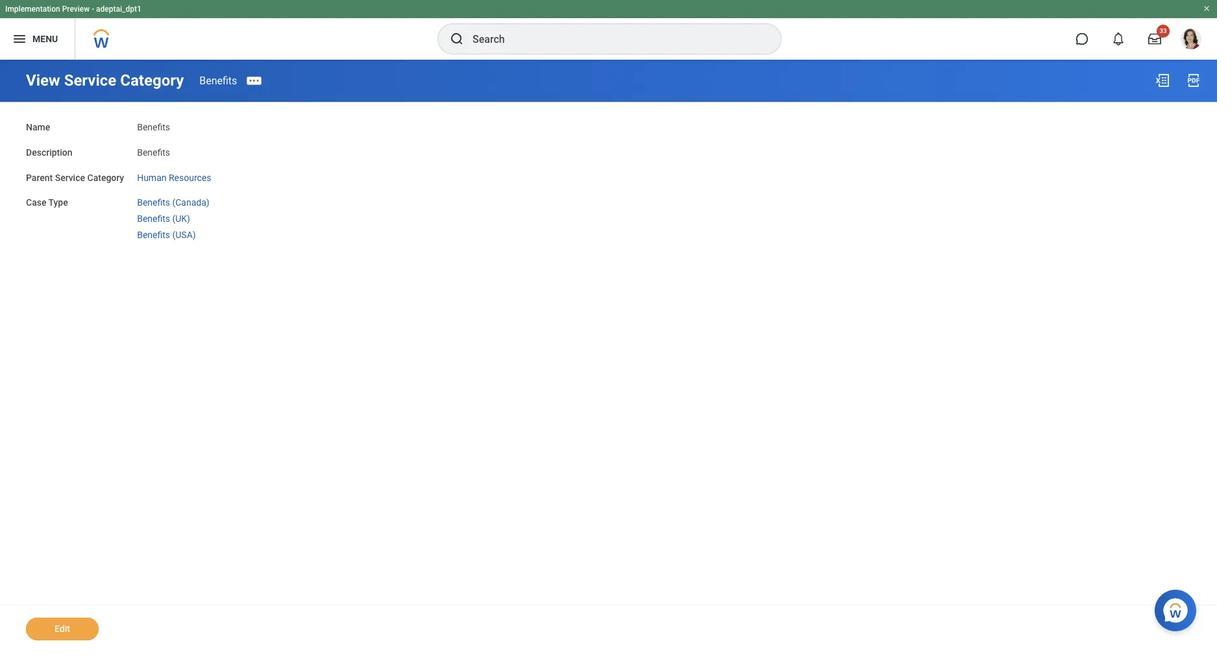 Task type: locate. For each thing, give the bounding box(es) containing it.
search image
[[449, 31, 465, 47]]

export to excel image
[[1155, 73, 1171, 88]]

1 vertical spatial service
[[55, 172, 85, 183]]

name element
[[137, 114, 170, 134]]

33 button
[[1141, 25, 1170, 53]]

benefits
[[200, 74, 237, 87], [137, 122, 170, 132], [137, 147, 170, 158], [137, 198, 170, 208], [137, 214, 170, 224], [137, 230, 170, 240]]

service up type
[[55, 172, 85, 183]]

benefits (usa)
[[137, 230, 196, 240]]

profile logan mcneil image
[[1181, 29, 1202, 52]]

name
[[26, 122, 50, 132]]

service right 'view'
[[64, 71, 116, 90]]

inbox large image
[[1149, 32, 1162, 45]]

category left human
[[87, 172, 124, 183]]

view printable version (pdf) image
[[1186, 73, 1202, 88]]

Search Workday  search field
[[473, 25, 755, 53]]

category
[[120, 71, 184, 90], [87, 172, 124, 183]]

resources
[[169, 172, 211, 183]]

0 vertical spatial category
[[120, 71, 184, 90]]

justify image
[[12, 31, 27, 47]]

benefits (uk) link
[[137, 211, 190, 224]]

service
[[64, 71, 116, 90], [55, 172, 85, 183]]

menu button
[[0, 18, 75, 60]]

benefits (uk)
[[137, 214, 190, 224]]

category up name element
[[120, 71, 184, 90]]

1 vertical spatial category
[[87, 172, 124, 183]]

case type
[[26, 198, 68, 208]]

edit
[[55, 624, 70, 634]]

human resources
[[137, 172, 211, 183]]

case
[[26, 198, 46, 208]]

menu
[[32, 34, 58, 44]]

human
[[137, 172, 167, 183]]

benefits for description element
[[137, 147, 170, 158]]

human resources link
[[137, 170, 211, 183]]

0 vertical spatial service
[[64, 71, 116, 90]]

parent
[[26, 172, 53, 183]]

parent service category
[[26, 172, 124, 183]]

service for view
[[64, 71, 116, 90]]

benefits (canada) link
[[137, 195, 210, 208]]

benefits link
[[200, 74, 237, 87]]



Task type: describe. For each thing, give the bounding box(es) containing it.
preview
[[62, 5, 90, 14]]

category for view service category
[[120, 71, 184, 90]]

benefits for name element
[[137, 122, 170, 132]]

(canada)
[[172, 198, 210, 208]]

(uk)
[[172, 214, 190, 224]]

type
[[48, 198, 68, 208]]

category for parent service category
[[87, 172, 124, 183]]

edit button
[[26, 618, 99, 641]]

benefits (canada)
[[137, 198, 210, 208]]

view service category
[[26, 71, 184, 90]]

description element
[[137, 139, 170, 159]]

benefits for benefits (canada)
[[137, 198, 170, 208]]

close environment banner image
[[1203, 5, 1211, 12]]

view service category main content
[[0, 60, 1218, 653]]

-
[[92, 5, 94, 14]]

menu banner
[[0, 0, 1218, 60]]

adeptai_dpt1
[[96, 5, 141, 14]]

description
[[26, 147, 72, 158]]

implementation
[[5, 5, 60, 14]]

benefits for benefits (usa)
[[137, 230, 170, 240]]

benefits (usa) link
[[137, 227, 196, 240]]

notifications large image
[[1112, 32, 1125, 45]]

implementation preview -   adeptai_dpt1
[[5, 5, 141, 14]]

view
[[26, 71, 60, 90]]

service for parent
[[55, 172, 85, 183]]

33
[[1160, 27, 1167, 34]]

benefits for benefits link
[[200, 74, 237, 87]]

benefits for benefits (uk)
[[137, 214, 170, 224]]

(usa)
[[172, 230, 196, 240]]

items selected list
[[137, 195, 230, 241]]



Task type: vqa. For each thing, say whether or not it's contained in the screenshot.
found
no



